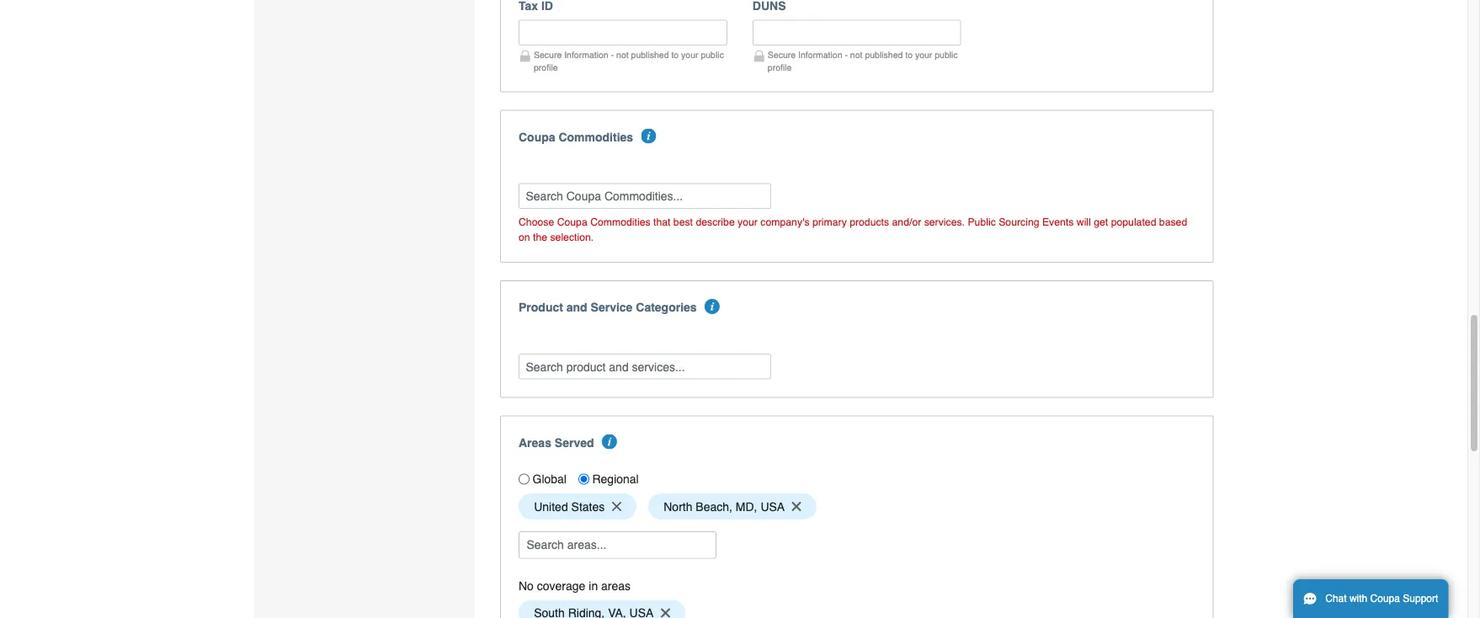 Task type: locate. For each thing, give the bounding box(es) containing it.
Search Coupa Commodities... field
[[519, 183, 771, 209]]

company's
[[761, 216, 810, 228]]

0 horizontal spatial to
[[672, 50, 679, 60]]

secure information - not published to your public profile for "duns" text field
[[768, 50, 958, 73]]

additional information image for coupa commodities
[[641, 129, 656, 144]]

2 public from the left
[[935, 50, 958, 60]]

1 information from the left
[[564, 50, 609, 60]]

usa
[[761, 500, 785, 513]]

0 horizontal spatial information
[[564, 50, 609, 60]]

product
[[519, 301, 563, 314]]

1 profile from the left
[[534, 62, 558, 73]]

0 horizontal spatial not
[[616, 50, 629, 60]]

additional information image
[[641, 129, 656, 144], [602, 434, 617, 449]]

0 horizontal spatial secure
[[534, 50, 562, 60]]

not for tax id text field
[[616, 50, 629, 60]]

2 published from the left
[[865, 50, 903, 60]]

1 horizontal spatial public
[[935, 50, 958, 60]]

your
[[681, 50, 699, 60], [915, 50, 933, 60], [738, 216, 758, 228]]

0 horizontal spatial your
[[681, 50, 699, 60]]

beach,
[[696, 500, 733, 513]]

coupa commodities
[[519, 130, 633, 144]]

None radio
[[519, 474, 530, 485]]

not down tax id text field
[[616, 50, 629, 60]]

describe
[[696, 216, 735, 228]]

2 horizontal spatial coupa
[[1371, 593, 1400, 605]]

regional
[[592, 473, 639, 486]]

0 horizontal spatial profile
[[534, 62, 558, 73]]

your right describe at top
[[738, 216, 758, 228]]

secure for "duns" text field
[[768, 50, 796, 60]]

2 not from the left
[[850, 50, 863, 60]]

- down "duns" text field
[[845, 50, 848, 60]]

secure down "duns" text field
[[768, 50, 796, 60]]

to for "duns" text field
[[906, 50, 913, 60]]

coverage
[[537, 579, 586, 592]]

published down tax id text field
[[631, 50, 669, 60]]

your for tax id text field
[[681, 50, 699, 60]]

0 horizontal spatial published
[[631, 50, 669, 60]]

1 published from the left
[[631, 50, 669, 60]]

states
[[571, 500, 605, 513]]

information down "duns" text field
[[798, 50, 843, 60]]

1 to from the left
[[672, 50, 679, 60]]

global
[[533, 473, 567, 486]]

chat with coupa support
[[1326, 593, 1439, 605]]

to down tax id text field
[[672, 50, 679, 60]]

2 horizontal spatial your
[[915, 50, 933, 60]]

0 horizontal spatial public
[[701, 50, 724, 60]]

2 secure from the left
[[768, 50, 796, 60]]

not down "duns" text field
[[850, 50, 863, 60]]

0 vertical spatial additional information image
[[641, 129, 656, 144]]

not for "duns" text field
[[850, 50, 863, 60]]

your down tax id text field
[[681, 50, 699, 60]]

1 horizontal spatial secure
[[768, 50, 796, 60]]

best
[[674, 216, 693, 228]]

1 horizontal spatial published
[[865, 50, 903, 60]]

-
[[611, 50, 614, 60], [845, 50, 848, 60]]

united
[[534, 500, 568, 513]]

commodities up search coupa commodities... field
[[559, 130, 633, 144]]

profile
[[534, 62, 558, 73], [768, 62, 792, 73]]

0 horizontal spatial additional information image
[[602, 434, 617, 449]]

2 information from the left
[[798, 50, 843, 60]]

1 vertical spatial coupa
[[557, 216, 588, 228]]

no
[[519, 579, 534, 592]]

no coverage in areas
[[519, 579, 631, 592]]

- down tax id text field
[[611, 50, 614, 60]]

secure down tax id text field
[[534, 50, 562, 60]]

areas
[[519, 436, 552, 449]]

product and service categories
[[519, 301, 697, 314]]

1 horizontal spatial secure information - not published to your public profile
[[768, 50, 958, 73]]

None radio
[[579, 474, 589, 485]]

1 secure from the left
[[534, 50, 562, 60]]

additional information image up search coupa commodities... field
[[641, 129, 656, 144]]

0 horizontal spatial -
[[611, 50, 614, 60]]

1 vertical spatial selected areas list box
[[513, 596, 1201, 618]]

public
[[968, 216, 996, 228]]

DUNS text field
[[753, 20, 961, 46]]

1 horizontal spatial coupa
[[557, 216, 588, 228]]

1 - from the left
[[611, 50, 614, 60]]

primary
[[813, 216, 847, 228]]

commodities down search coupa commodities... field
[[590, 216, 651, 228]]

secure
[[534, 50, 562, 60], [768, 50, 796, 60]]

1 selected areas list box from the top
[[513, 489, 1201, 524]]

north
[[664, 500, 693, 513]]

not
[[616, 50, 629, 60], [850, 50, 863, 60]]

your down "duns" text field
[[915, 50, 933, 60]]

0 vertical spatial selected areas list box
[[513, 489, 1201, 524]]

1 not from the left
[[616, 50, 629, 60]]

0 horizontal spatial secure information - not published to your public profile
[[534, 50, 724, 73]]

services.
[[924, 216, 965, 228]]

1 secure information - not published to your public profile from the left
[[534, 50, 724, 73]]

2 vertical spatial coupa
[[1371, 593, 1400, 605]]

1 horizontal spatial not
[[850, 50, 863, 60]]

1 vertical spatial commodities
[[590, 216, 651, 228]]

2 to from the left
[[906, 50, 913, 60]]

1 horizontal spatial to
[[906, 50, 913, 60]]

secure information - not published to your public profile down tax id text field
[[534, 50, 724, 73]]

to for tax id text field
[[672, 50, 679, 60]]

to down "duns" text field
[[906, 50, 913, 60]]

profile for "duns" text field
[[768, 62, 792, 73]]

the
[[533, 231, 547, 243]]

to
[[672, 50, 679, 60], [906, 50, 913, 60]]

published down "duns" text field
[[865, 50, 903, 60]]

2 secure information - not published to your public profile from the left
[[768, 50, 958, 73]]

information for tax id text field
[[564, 50, 609, 60]]

commodities inside choose coupa commodities that best describe your company's primary products and/or services. public sourcing events will get populated based on the selection.
[[590, 216, 651, 228]]

public for tax id text field
[[701, 50, 724, 60]]

1 vertical spatial additional information image
[[602, 434, 617, 449]]

information down tax id text field
[[564, 50, 609, 60]]

public
[[701, 50, 724, 60], [935, 50, 958, 60]]

published
[[631, 50, 669, 60], [865, 50, 903, 60]]

option
[[519, 600, 686, 618]]

1 horizontal spatial information
[[798, 50, 843, 60]]

populated
[[1111, 216, 1157, 228]]

coupa
[[519, 130, 555, 144], [557, 216, 588, 228], [1371, 593, 1400, 605]]

and/or
[[892, 216, 922, 228]]

additional information image
[[705, 299, 720, 314]]

1 horizontal spatial additional information image
[[641, 129, 656, 144]]

commodities
[[559, 130, 633, 144], [590, 216, 651, 228]]

- for "duns" text field
[[845, 50, 848, 60]]

1 horizontal spatial your
[[738, 216, 758, 228]]

0 vertical spatial coupa
[[519, 130, 555, 144]]

2 profile from the left
[[768, 62, 792, 73]]

events
[[1043, 216, 1074, 228]]

areas
[[601, 579, 631, 592]]

selected areas list box
[[513, 489, 1201, 524], [513, 596, 1201, 618]]

your inside choose coupa commodities that best describe your company's primary products and/or services. public sourcing events will get populated based on the selection.
[[738, 216, 758, 228]]

additional information image right served
[[602, 434, 617, 449]]

2 - from the left
[[845, 50, 848, 60]]

your for "duns" text field
[[915, 50, 933, 60]]

north beach, md, usa
[[664, 500, 785, 513]]

1 horizontal spatial -
[[845, 50, 848, 60]]

selection.
[[550, 231, 594, 243]]

secure information - not published to your public profile down "duns" text field
[[768, 50, 958, 73]]

secure information - not published to your public profile
[[534, 50, 724, 73], [768, 50, 958, 73]]

Search product and services... field
[[519, 354, 771, 379]]

based
[[1160, 216, 1188, 228]]

1 horizontal spatial profile
[[768, 62, 792, 73]]

sourcing
[[999, 216, 1040, 228]]

additional information image for areas served
[[602, 434, 617, 449]]

1 public from the left
[[701, 50, 724, 60]]

information for "duns" text field
[[798, 50, 843, 60]]

choose
[[519, 216, 554, 228]]

information
[[564, 50, 609, 60], [798, 50, 843, 60]]



Task type: describe. For each thing, give the bounding box(es) containing it.
- for tax id text field
[[611, 50, 614, 60]]

north beach, md, usa option
[[648, 494, 817, 520]]

on
[[519, 231, 530, 243]]

service
[[591, 301, 633, 314]]

coupa inside choose coupa commodities that best describe your company's primary products and/or services. public sourcing events will get populated based on the selection.
[[557, 216, 588, 228]]

in
[[589, 579, 598, 592]]

united states option
[[519, 494, 637, 520]]

categories
[[636, 301, 697, 314]]

support
[[1403, 593, 1439, 605]]

public for "duns" text field
[[935, 50, 958, 60]]

chat
[[1326, 593, 1347, 605]]

and
[[567, 301, 588, 314]]

get
[[1094, 216, 1108, 228]]

published for tax id text field
[[631, 50, 669, 60]]

with
[[1350, 593, 1368, 605]]

Tax ID text field
[[519, 20, 727, 46]]

0 horizontal spatial coupa
[[519, 130, 555, 144]]

secure information - not published to your public profile for tax id text field
[[534, 50, 724, 73]]

choose coupa commodities that best describe your company's primary products and/or services. public sourcing events will get populated based on the selection.
[[519, 216, 1188, 243]]

profile for tax id text field
[[534, 62, 558, 73]]

0 vertical spatial commodities
[[559, 130, 633, 144]]

md,
[[736, 500, 758, 513]]

selected areas list box containing united states
[[513, 489, 1201, 524]]

chat with coupa support button
[[1294, 579, 1449, 618]]

united states
[[534, 500, 605, 513]]

served
[[555, 436, 594, 449]]

Search areas... text field
[[520, 532, 715, 558]]

secure for tax id text field
[[534, 50, 562, 60]]

published for "duns" text field
[[865, 50, 903, 60]]

2 selected areas list box from the top
[[513, 596, 1201, 618]]

will
[[1077, 216, 1091, 228]]

products
[[850, 216, 889, 228]]

coupa inside the chat with coupa support button
[[1371, 593, 1400, 605]]

that
[[654, 216, 671, 228]]

areas served
[[519, 436, 594, 449]]



Task type: vqa. For each thing, say whether or not it's contained in the screenshot.
The 'State' button
no



